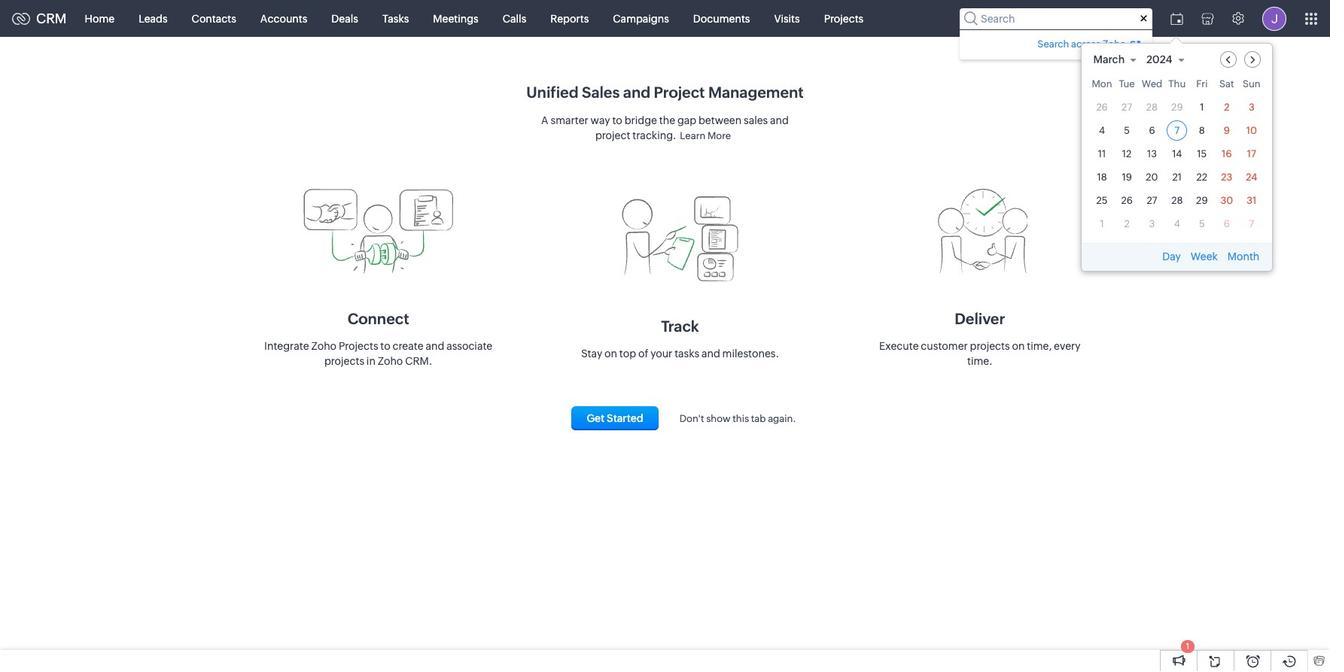 Task type: describe. For each thing, give the bounding box(es) containing it.
march
[[1094, 53, 1125, 65]]

projects inside execute customer projects on time, every time.
[[970, 340, 1010, 352]]

15
[[1197, 148, 1207, 159]]

associate
[[447, 340, 493, 352]]

0 horizontal spatial on
[[605, 347, 617, 359]]

again.
[[768, 413, 796, 424]]

time.
[[967, 355, 993, 367]]

tab
[[751, 413, 766, 424]]

learn more link
[[676, 126, 735, 145]]

the
[[659, 114, 675, 126]]

and right tasks
[[702, 347, 720, 359]]

sunday column header
[[1242, 78, 1262, 94]]

integrate zoho projects to create and associate projects in zoho crm.
[[264, 340, 493, 367]]

get started link
[[572, 406, 659, 430]]

get started
[[587, 412, 643, 424]]

calls link
[[491, 0, 539, 37]]

don't
[[680, 413, 704, 424]]

20
[[1146, 171, 1158, 183]]

tasks link
[[370, 0, 421, 37]]

gap
[[677, 114, 697, 126]]

tasks
[[675, 347, 699, 359]]

13
[[1147, 148, 1157, 159]]

learn
[[680, 130, 706, 142]]

profile element
[[1254, 0, 1296, 37]]

friday column header
[[1192, 78, 1212, 94]]

fri
[[1196, 78, 1208, 89]]

home
[[85, 12, 115, 24]]

wednesday column header
[[1142, 78, 1163, 94]]

logo image
[[12, 12, 30, 24]]

project
[[654, 84, 705, 101]]

to for connect
[[380, 340, 391, 352]]

week
[[1191, 250, 1218, 262]]

show
[[706, 413, 731, 424]]

of
[[638, 347, 649, 359]]

19
[[1122, 171, 1132, 183]]

accounts link
[[248, 0, 319, 37]]

17
[[1247, 148, 1256, 159]]

1 vertical spatial 4
[[1174, 218, 1180, 229]]

a smarter way to bridge the gap between sales and project tracking.
[[541, 114, 789, 142]]

calls
[[503, 12, 526, 24]]

search across zoho
[[1038, 38, 1126, 49]]

8
[[1199, 125, 1205, 136]]

week link
[[1189, 250, 1220, 262]]

21
[[1173, 171, 1182, 183]]

sales
[[582, 84, 620, 101]]

sat
[[1220, 78, 1234, 89]]

0 horizontal spatial 5
[[1124, 125, 1130, 136]]

saturday column header
[[1217, 78, 1237, 94]]

1 vertical spatial 26
[[1121, 195, 1133, 206]]

row containing 25
[[1092, 190, 1262, 210]]

meetings
[[433, 12, 479, 24]]

0 horizontal spatial 2
[[1124, 218, 1130, 229]]

on inside execute customer projects on time, every time.
[[1012, 340, 1025, 352]]

22
[[1197, 171, 1208, 183]]

9
[[1224, 125, 1230, 136]]

across
[[1071, 38, 1101, 49]]

don't show this tab again. link
[[665, 413, 796, 424]]

get
[[587, 412, 605, 424]]

1 vertical spatial 3
[[1149, 218, 1155, 229]]

2024 field
[[1146, 51, 1191, 67]]

connect
[[348, 310, 409, 327]]

contacts
[[192, 12, 236, 24]]

reports link
[[539, 0, 601, 37]]

customer
[[921, 340, 968, 352]]

2024
[[1147, 53, 1173, 65]]

bridge
[[625, 114, 657, 126]]

mon tue wed thu
[[1092, 78, 1186, 89]]

and up bridge
[[623, 84, 651, 101]]

0 vertical spatial 7
[[1175, 125, 1180, 136]]

deals link
[[319, 0, 370, 37]]

zoho inside 'link'
[[1103, 38, 1126, 49]]

leads
[[139, 12, 168, 24]]

16
[[1222, 148, 1232, 159]]

projects inside integrate zoho projects to create and associate projects in zoho crm.
[[324, 355, 364, 367]]

campaigns
[[613, 12, 669, 24]]

row containing 26
[[1092, 97, 1262, 117]]

unified sales and project management
[[526, 84, 804, 101]]

smarter
[[551, 114, 589, 126]]

crm link
[[12, 11, 67, 26]]

campaigns link
[[601, 0, 681, 37]]

a
[[541, 114, 549, 126]]

tasks
[[382, 12, 409, 24]]

month
[[1228, 250, 1260, 262]]

milestones.
[[722, 347, 779, 359]]

between
[[699, 114, 742, 126]]

month link
[[1226, 250, 1261, 262]]

Search field
[[960, 8, 1153, 29]]

this
[[733, 413, 749, 424]]

way
[[591, 114, 610, 126]]

day
[[1163, 250, 1181, 262]]

1 horizontal spatial 6
[[1224, 218, 1230, 229]]

14
[[1172, 148, 1182, 159]]

reports
[[551, 12, 589, 24]]

to for unified sales and project management
[[612, 114, 623, 126]]

24
[[1246, 171, 1258, 183]]



Task type: vqa. For each thing, say whether or not it's contained in the screenshot.
Leads
yes



Task type: locate. For each thing, give the bounding box(es) containing it.
18
[[1097, 171, 1107, 183]]

2 down 19
[[1124, 218, 1130, 229]]

1 row from the top
[[1092, 78, 1262, 94]]

row containing 4
[[1092, 120, 1262, 140]]

March field
[[1093, 51, 1144, 67]]

to left create on the left bottom of page
[[380, 340, 391, 352]]

row containing 18
[[1092, 167, 1262, 187]]

1 horizontal spatial 5
[[1199, 218, 1205, 229]]

25
[[1097, 195, 1108, 206]]

and inside a smarter way to bridge the gap between sales and project tracking.
[[770, 114, 789, 126]]

11
[[1098, 148, 1106, 159]]

6 row from the top
[[1092, 190, 1262, 210]]

in
[[367, 355, 376, 367]]

1 vertical spatial projects
[[324, 355, 364, 367]]

create menu image
[[1125, 0, 1162, 37]]

1 vertical spatial to
[[380, 340, 391, 352]]

3 down sunday column header on the right
[[1249, 101, 1255, 113]]

on
[[1012, 340, 1025, 352], [605, 347, 617, 359]]

2 row from the top
[[1092, 97, 1262, 117]]

4
[[1099, 125, 1105, 136], [1174, 218, 1180, 229]]

to inside a smarter way to bridge the gap between sales and project tracking.
[[612, 114, 623, 126]]

1 horizontal spatial 28
[[1172, 195, 1183, 206]]

0 horizontal spatial 7
[[1175, 125, 1180, 136]]

create
[[393, 340, 424, 352]]

5 row from the top
[[1092, 167, 1262, 187]]

sales
[[744, 114, 768, 126]]

wed
[[1142, 78, 1163, 89]]

0 vertical spatial projects
[[970, 340, 1010, 352]]

leads link
[[127, 0, 180, 37]]

documents
[[693, 12, 750, 24]]

2
[[1224, 101, 1230, 113], [1124, 218, 1130, 229]]

1 horizontal spatial projects
[[970, 340, 1010, 352]]

projects up time.
[[970, 340, 1010, 352]]

accounts
[[260, 12, 307, 24]]

27
[[1122, 101, 1132, 113], [1147, 195, 1158, 206]]

28 down 21
[[1172, 195, 1183, 206]]

1 horizontal spatial 1
[[1186, 642, 1190, 651]]

6 up the 13
[[1149, 125, 1155, 136]]

don't show this tab again.
[[680, 413, 796, 424]]

31
[[1247, 195, 1257, 206]]

1 vertical spatial 28
[[1172, 195, 1183, 206]]

0 vertical spatial 1
[[1200, 101, 1204, 113]]

5 up "week"
[[1199, 218, 1205, 229]]

2 horizontal spatial 1
[[1200, 101, 1204, 113]]

deliver
[[955, 310, 1005, 327]]

0 horizontal spatial 1
[[1100, 218, 1104, 229]]

top
[[619, 347, 636, 359]]

7 row from the top
[[1092, 213, 1262, 234]]

0 vertical spatial 3
[[1249, 101, 1255, 113]]

thursday column header
[[1167, 78, 1187, 94]]

0 horizontal spatial 27
[[1122, 101, 1132, 113]]

started
[[607, 412, 643, 424]]

thu
[[1169, 78, 1186, 89]]

1 horizontal spatial zoho
[[378, 355, 403, 367]]

4 up day
[[1174, 218, 1180, 229]]

4 up the 11
[[1099, 125, 1105, 136]]

more
[[708, 130, 731, 142]]

2 vertical spatial zoho
[[378, 355, 403, 367]]

26
[[1096, 101, 1108, 113], [1121, 195, 1133, 206]]

0 vertical spatial 2
[[1224, 101, 1230, 113]]

1 vertical spatial zoho
[[311, 340, 337, 352]]

and up crm.
[[426, 340, 444, 352]]

0 vertical spatial 27
[[1122, 101, 1132, 113]]

1 horizontal spatial 7
[[1249, 218, 1254, 229]]

deals
[[332, 12, 358, 24]]

7 down 31
[[1249, 218, 1254, 229]]

unified
[[526, 84, 579, 101]]

integrate
[[264, 340, 309, 352]]

tuesday column header
[[1117, 78, 1137, 94]]

and
[[623, 84, 651, 101], [770, 114, 789, 126], [426, 340, 444, 352], [702, 347, 720, 359]]

1 horizontal spatial 2
[[1224, 101, 1230, 113]]

30
[[1221, 195, 1233, 206]]

zoho right in
[[378, 355, 403, 367]]

28 down wednesday column header
[[1147, 101, 1158, 113]]

stay
[[581, 347, 602, 359]]

on left top
[[605, 347, 617, 359]]

26 down monday column header
[[1096, 101, 1108, 113]]

1 horizontal spatial 4
[[1174, 218, 1180, 229]]

zoho up march field
[[1103, 38, 1126, 49]]

projects
[[824, 12, 864, 24], [339, 340, 378, 352]]

0 vertical spatial 5
[[1124, 125, 1130, 136]]

0 horizontal spatial 3
[[1149, 218, 1155, 229]]

visits
[[774, 12, 800, 24]]

tracking.
[[633, 129, 676, 142]]

6 down 30
[[1224, 218, 1230, 229]]

0 horizontal spatial to
[[380, 340, 391, 352]]

learn more
[[680, 130, 731, 142]]

projects right the visits link
[[824, 12, 864, 24]]

0 horizontal spatial 26
[[1096, 101, 1108, 113]]

search
[[1038, 38, 1069, 49]]

3 row from the top
[[1092, 120, 1262, 140]]

projects left in
[[324, 355, 364, 367]]

1 horizontal spatial on
[[1012, 340, 1025, 352]]

sun
[[1243, 78, 1261, 89]]

0 vertical spatial 28
[[1147, 101, 1158, 113]]

26 down 19
[[1121, 195, 1133, 206]]

to inside integrate zoho projects to create and associate projects in zoho crm.
[[380, 340, 391, 352]]

0 horizontal spatial zoho
[[311, 340, 337, 352]]

row
[[1092, 78, 1262, 94], [1092, 97, 1262, 117], [1092, 120, 1262, 140], [1092, 143, 1262, 164], [1092, 167, 1262, 187], [1092, 190, 1262, 210], [1092, 213, 1262, 234]]

23
[[1221, 171, 1233, 183]]

and inside integrate zoho projects to create and associate projects in zoho crm.
[[426, 340, 444, 352]]

track
[[661, 317, 699, 335]]

row containing 11
[[1092, 143, 1262, 164]]

0 horizontal spatial 6
[[1149, 125, 1155, 136]]

to up project
[[612, 114, 623, 126]]

0 horizontal spatial projects
[[324, 355, 364, 367]]

29 down 'thursday' column header
[[1172, 101, 1183, 113]]

0 horizontal spatial 29
[[1172, 101, 1183, 113]]

1 horizontal spatial to
[[612, 114, 623, 126]]

on left time,
[[1012, 340, 1025, 352]]

grid containing mon
[[1081, 75, 1273, 243]]

1 horizontal spatial 26
[[1121, 195, 1133, 206]]

4 row from the top
[[1092, 143, 1262, 164]]

0 vertical spatial 4
[[1099, 125, 1105, 136]]

2 down saturday column header
[[1224, 101, 1230, 113]]

1 horizontal spatial 27
[[1147, 195, 1158, 206]]

mon
[[1092, 78, 1112, 89]]

29
[[1172, 101, 1183, 113], [1196, 195, 1208, 206]]

projects up in
[[339, 340, 378, 352]]

to
[[612, 114, 623, 126], [380, 340, 391, 352]]

0 vertical spatial 6
[[1149, 125, 1155, 136]]

projects link
[[812, 0, 876, 37]]

meetings link
[[421, 0, 491, 37]]

calendar image
[[1171, 12, 1183, 24]]

project
[[595, 129, 630, 142]]

29 down 22
[[1196, 195, 1208, 206]]

2 horizontal spatial zoho
[[1103, 38, 1126, 49]]

5 up the 12
[[1124, 125, 1130, 136]]

day link
[[1161, 250, 1183, 262]]

stay on top of your tasks and milestones.
[[581, 347, 779, 359]]

crm
[[36, 11, 67, 26]]

row containing mon
[[1092, 78, 1262, 94]]

your
[[651, 347, 673, 359]]

1 vertical spatial 29
[[1196, 195, 1208, 206]]

0 vertical spatial 29
[[1172, 101, 1183, 113]]

tue
[[1119, 78, 1135, 89]]

27 down 20
[[1147, 195, 1158, 206]]

zoho
[[1103, 38, 1126, 49], [311, 340, 337, 352], [378, 355, 403, 367]]

monday column header
[[1092, 78, 1112, 94]]

1 vertical spatial projects
[[339, 340, 378, 352]]

7 up 14
[[1175, 125, 1180, 136]]

0 horizontal spatial projects
[[339, 340, 378, 352]]

and right "sales"
[[770, 114, 789, 126]]

2 vertical spatial 1
[[1186, 642, 1190, 651]]

1 vertical spatial 2
[[1124, 218, 1130, 229]]

12
[[1122, 148, 1132, 159]]

1 vertical spatial 7
[[1249, 218, 1254, 229]]

profile image
[[1263, 6, 1287, 30]]

home link
[[73, 0, 127, 37]]

0 vertical spatial to
[[612, 114, 623, 126]]

1 vertical spatial 1
[[1100, 218, 1104, 229]]

0 vertical spatial projects
[[824, 12, 864, 24]]

visits link
[[762, 0, 812, 37]]

10
[[1247, 125, 1257, 136]]

27 down the tuesday column header at top right
[[1122, 101, 1132, 113]]

grid
[[1081, 75, 1273, 243]]

execute customer projects on time, every time.
[[879, 340, 1081, 367]]

0 vertical spatial zoho
[[1103, 38, 1126, 49]]

1 vertical spatial 27
[[1147, 195, 1158, 206]]

execute
[[879, 340, 919, 352]]

0 horizontal spatial 28
[[1147, 101, 1158, 113]]

0 vertical spatial 26
[[1096, 101, 1108, 113]]

0 horizontal spatial 4
[[1099, 125, 1105, 136]]

28
[[1147, 101, 1158, 113], [1172, 195, 1183, 206]]

every
[[1054, 340, 1081, 352]]

5
[[1124, 125, 1130, 136], [1199, 218, 1205, 229]]

1 horizontal spatial 29
[[1196, 195, 1208, 206]]

1 vertical spatial 5
[[1199, 218, 1205, 229]]

zoho right "integrate"
[[311, 340, 337, 352]]

search across zoho link
[[1035, 36, 1144, 52]]

row containing 1
[[1092, 213, 1262, 234]]

1 vertical spatial 6
[[1224, 218, 1230, 229]]

1 horizontal spatial 3
[[1249, 101, 1255, 113]]

3 down 20
[[1149, 218, 1155, 229]]

projects inside integrate zoho projects to create and associate projects in zoho crm.
[[339, 340, 378, 352]]

documents link
[[681, 0, 762, 37]]

1 horizontal spatial projects
[[824, 12, 864, 24]]

contacts link
[[180, 0, 248, 37]]



